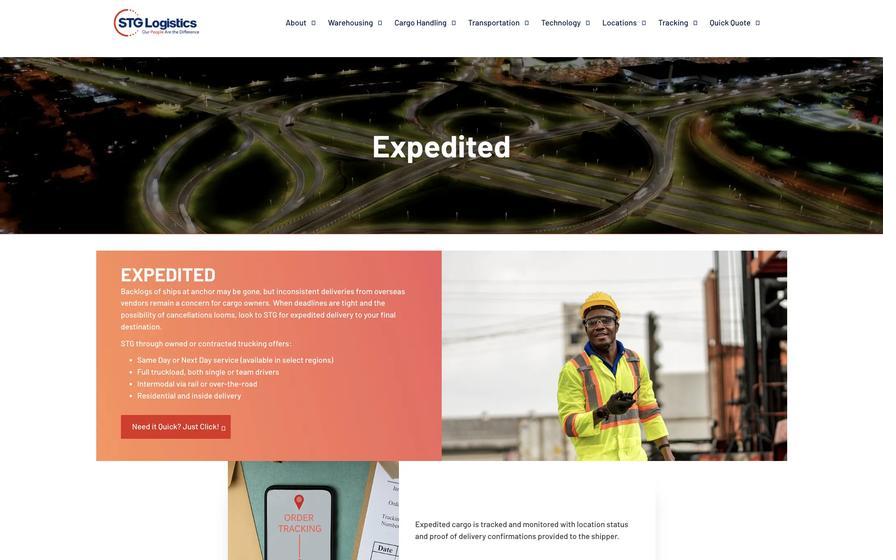 Task type: describe. For each thing, give the bounding box(es) containing it.
deadlines
[[294, 298, 327, 308]]

location
[[577, 520, 605, 530]]

road
[[242, 379, 258, 389]]

1 horizontal spatial to
[[355, 310, 362, 320]]

overseas
[[374, 287, 405, 296]]

the inside expedited cargo is tracked and monitored with location status and proof of delivery confirmations provided to the shipper.
[[579, 532, 590, 542]]

trucking
[[238, 339, 267, 348]]

full
[[137, 368, 149, 377]]

deliveries
[[321, 287, 355, 296]]

cargo handling link
[[395, 18, 468, 28]]

delivery inside expedited cargo is tracked and monitored with location status and proof of delivery confirmations provided to the shipper.
[[459, 532, 486, 542]]

monitored
[[523, 520, 559, 530]]

status
[[607, 520, 629, 530]]

provided
[[538, 532, 568, 542]]

be
[[233, 287, 241, 296]]

expedited for expedited
[[372, 127, 511, 164]]

service
[[213, 356, 239, 365]]

quick quote link
[[710, 18, 773, 28]]

0 horizontal spatial to
[[255, 310, 262, 320]]

or up 'the-'
[[227, 368, 235, 377]]

delivery inside expedited backlogs of ships at anchor may be gone, but inconsistent deliveries from overseas vendors remain a concern for cargo owners. when deadlines are tight and the possibility of cancellations looms, look to stg for expedited delivery to your final destination.
[[326, 310, 354, 320]]

and up confirmations
[[509, 520, 522, 530]]

inside
[[192, 391, 212, 401]]

owned
[[165, 339, 188, 348]]

locations
[[603, 18, 637, 27]]

looms,
[[214, 310, 237, 320]]

quote
[[731, 18, 751, 27]]

your
[[364, 310, 379, 320]]

confirmations
[[488, 532, 536, 542]]

it
[[152, 422, 157, 432]]

about
[[286, 18, 307, 27]]

anchor
[[191, 287, 215, 296]]

same day or next day service (available in select regions) full truckload, both single or team drivers intermodal via rail or over-the-road residential and inside delivery
[[137, 356, 333, 401]]

gone,
[[243, 287, 262, 296]]

from
[[356, 287, 373, 296]]

quick quote
[[710, 18, 751, 27]]

next
[[181, 356, 198, 365]]

rail
[[188, 379, 199, 389]]

remain
[[150, 298, 174, 308]]

at
[[183, 287, 190, 296]]

cargo handling
[[395, 18, 447, 27]]

0 vertical spatial for
[[211, 298, 221, 308]]

tracking link
[[659, 18, 710, 28]]

expedited cargo is tracked and monitored with location status and proof of delivery confirmations provided to the shipper.
[[415, 520, 629, 542]]

the inside expedited backlogs of ships at anchor may be gone, but inconsistent deliveries from overseas vendors remain a concern for cargo owners. when deadlines are tight and the possibility of cancellations looms, look to stg for expedited delivery to your final destination.
[[374, 298, 385, 308]]

look
[[239, 310, 253, 320]]

possibility
[[121, 310, 156, 320]]

quick
[[710, 18, 729, 27]]

drivers
[[255, 368, 279, 377]]

same
[[137, 356, 157, 365]]

regions)
[[305, 356, 333, 365]]

and left proof
[[415, 532, 428, 542]]

over-
[[209, 379, 227, 389]]

select
[[282, 356, 304, 365]]

expedited backlogs of ships at anchor may be gone, but inconsistent deliveries from overseas vendors remain a concern for cargo owners. when deadlines are tight and the possibility of cancellations looms, look to stg for expedited delivery to your final destination.
[[121, 263, 405, 332]]

warehousing link
[[328, 18, 395, 28]]

transportation
[[468, 18, 520, 27]]

2 day from the left
[[199, 356, 212, 365]]

(available
[[240, 356, 273, 365]]

shipper.
[[592, 532, 620, 542]]

cargo
[[395, 18, 415, 27]]

but
[[263, 287, 275, 296]]

or left next
[[172, 356, 180, 365]]

transportation link
[[468, 18, 542, 28]]

and inside expedited backlogs of ships at anchor may be gone, but inconsistent deliveries from overseas vendors remain a concern for cargo owners. when deadlines are tight and the possibility of cancellations looms, look to stg for expedited delivery to your final destination.
[[360, 298, 372, 308]]

vendors
[[121, 298, 148, 308]]

stg inside expedited backlogs of ships at anchor may be gone, but inconsistent deliveries from overseas vendors remain a concern for cargo owners. when deadlines are tight and the possibility of cancellations looms, look to stg for expedited delivery to your final destination.
[[264, 310, 277, 320]]

intermodal
[[137, 379, 175, 389]]



Task type: locate. For each thing, give the bounding box(es) containing it.
0 horizontal spatial for
[[211, 298, 221, 308]]

of
[[154, 287, 161, 296], [158, 310, 165, 320], [450, 532, 457, 542]]

through
[[136, 339, 163, 348]]

contracted
[[198, 339, 236, 348]]

1 day from the left
[[158, 356, 171, 365]]

about link
[[286, 18, 328, 28]]

day up both
[[199, 356, 212, 365]]

to inside expedited cargo is tracked and monitored with location status and proof of delivery confirmations provided to the shipper.
[[570, 532, 577, 542]]

0 horizontal spatial the
[[374, 298, 385, 308]]

click!
[[200, 422, 219, 432]]

1 vertical spatial expedited
[[121, 263, 216, 286]]

1 horizontal spatial for
[[279, 310, 289, 320]]

need it quick? just click! link
[[121, 415, 231, 440]]

stg down destination.
[[121, 339, 134, 348]]

expedited inside expedited cargo is tracked and monitored with location status and proof of delivery confirmations provided to the shipper.
[[415, 520, 450, 530]]

cargo inside expedited cargo is tracked and monitored with location status and proof of delivery confirmations provided to the shipper.
[[452, 520, 472, 530]]

2 horizontal spatial to
[[570, 532, 577, 542]]

with
[[561, 520, 576, 530]]

1 vertical spatial of
[[158, 310, 165, 320]]

are
[[329, 298, 340, 308]]

1 horizontal spatial the
[[579, 532, 590, 542]]

technology
[[542, 18, 581, 27]]

0 vertical spatial stg
[[264, 310, 277, 320]]

final
[[381, 310, 396, 320]]

to
[[255, 310, 262, 320], [355, 310, 362, 320], [570, 532, 577, 542]]

and
[[360, 298, 372, 308], [177, 391, 190, 401], [509, 520, 522, 530], [415, 532, 428, 542]]

0 vertical spatial cargo
[[223, 298, 242, 308]]

the
[[374, 298, 385, 308], [579, 532, 590, 542]]

day up truckload,
[[158, 356, 171, 365]]

to down owners.
[[255, 310, 262, 320]]

1 horizontal spatial delivery
[[326, 310, 354, 320]]

0 vertical spatial delivery
[[326, 310, 354, 320]]

1 vertical spatial delivery
[[214, 391, 241, 401]]

and down via on the left bottom of the page
[[177, 391, 190, 401]]

for down when
[[279, 310, 289, 320]]

tight
[[342, 298, 358, 308]]

for down "may"
[[211, 298, 221, 308]]

stg usa image
[[111, 0, 202, 48]]

delivery
[[326, 310, 354, 320], [214, 391, 241, 401], [459, 532, 486, 542]]

warehousing
[[328, 18, 373, 27]]

expedited inside expedited backlogs of ships at anchor may be gone, but inconsistent deliveries from overseas vendors remain a concern for cargo owners. when deadlines are tight and the possibility of cancellations looms, look to stg for expedited delivery to your final destination.
[[121, 263, 216, 286]]

1 vertical spatial stg
[[121, 339, 134, 348]]

expedited
[[290, 310, 325, 320]]

to left the your
[[355, 310, 362, 320]]

cargo inside expedited backlogs of ships at anchor may be gone, but inconsistent deliveries from overseas vendors remain a concern for cargo owners. when deadlines are tight and the possibility of cancellations looms, look to stg for expedited delivery to your final destination.
[[223, 298, 242, 308]]

cargo
[[223, 298, 242, 308], [452, 520, 472, 530]]

to down 'with'
[[570, 532, 577, 542]]

delivery inside same day or next day service (available in select regions) full truckload, both single or team drivers intermodal via rail or over-the-road residential and inside delivery
[[214, 391, 241, 401]]

the up the your
[[374, 298, 385, 308]]

expedited
[[372, 127, 511, 164], [121, 263, 216, 286], [415, 520, 450, 530]]

or right rail
[[200, 379, 208, 389]]

2 vertical spatial expedited
[[415, 520, 450, 530]]

or
[[189, 339, 197, 348], [172, 356, 180, 365], [227, 368, 235, 377], [200, 379, 208, 389]]

destination.
[[121, 322, 162, 332]]

of inside expedited cargo is tracked and monitored with location status and proof of delivery confirmations provided to the shipper.
[[450, 532, 457, 542]]

1 horizontal spatial day
[[199, 356, 212, 365]]

of down remain
[[158, 310, 165, 320]]

0 horizontal spatial stg
[[121, 339, 134, 348]]

both
[[188, 368, 204, 377]]

the down location
[[579, 532, 590, 542]]

delivery down is
[[459, 532, 486, 542]]

0 vertical spatial of
[[154, 287, 161, 296]]

tracked
[[481, 520, 507, 530]]

owners.
[[244, 298, 271, 308]]

0 horizontal spatial day
[[158, 356, 171, 365]]

via
[[176, 379, 186, 389]]

0 horizontal spatial cargo
[[223, 298, 242, 308]]

1 vertical spatial cargo
[[452, 520, 472, 530]]

just
[[183, 422, 198, 432]]

concern
[[181, 298, 210, 308]]

the-
[[227, 379, 242, 389]]

tracking
[[659, 18, 689, 27]]

need it quick? just click!
[[132, 422, 219, 432]]

1 horizontal spatial stg
[[264, 310, 277, 320]]

offers:
[[268, 339, 292, 348]]

a
[[176, 298, 180, 308]]

backlogs
[[121, 287, 152, 296]]

2 vertical spatial delivery
[[459, 532, 486, 542]]

residential
[[137, 391, 176, 401]]

of right proof
[[450, 532, 457, 542]]

or right owned
[[189, 339, 197, 348]]

single
[[205, 368, 226, 377]]

0 vertical spatial expedited
[[372, 127, 511, 164]]

when
[[273, 298, 293, 308]]

locations link
[[603, 18, 659, 28]]

in
[[275, 356, 281, 365]]

ships
[[163, 287, 181, 296]]

expedited for expedited cargo is tracked and monitored with location status and proof of delivery confirmations provided to the shipper.
[[415, 520, 450, 530]]

quick?
[[158, 422, 181, 432]]

and down the from in the bottom left of the page
[[360, 298, 372, 308]]

of up remain
[[154, 287, 161, 296]]

for
[[211, 298, 221, 308], [279, 310, 289, 320]]

need
[[132, 422, 150, 432]]

inconsistent
[[277, 287, 320, 296]]

proof
[[430, 532, 449, 542]]

is
[[473, 520, 479, 530]]

2 vertical spatial of
[[450, 532, 457, 542]]

cargo left is
[[452, 520, 472, 530]]

truckload,
[[151, 368, 186, 377]]

cargo down be
[[223, 298, 242, 308]]

handling
[[417, 18, 447, 27]]

team
[[236, 368, 254, 377]]

0 vertical spatial the
[[374, 298, 385, 308]]

expedited for expedited backlogs of ships at anchor may be gone, but inconsistent deliveries from overseas vendors remain a concern for cargo owners. when deadlines are tight and the possibility of cancellations looms, look to stg for expedited delivery to your final destination.
[[121, 263, 216, 286]]

cancellations
[[166, 310, 212, 320]]

1 vertical spatial for
[[279, 310, 289, 320]]

1 horizontal spatial cargo
[[452, 520, 472, 530]]

stg
[[264, 310, 277, 320], [121, 339, 134, 348]]

may
[[217, 287, 231, 296]]

2 horizontal spatial delivery
[[459, 532, 486, 542]]

1 vertical spatial the
[[579, 532, 590, 542]]

technology link
[[542, 18, 603, 28]]

stg through owned or contracted trucking offers:
[[121, 339, 292, 348]]

stg down when
[[264, 310, 277, 320]]

delivery down are
[[326, 310, 354, 320]]

delivery down 'the-'
[[214, 391, 241, 401]]

0 horizontal spatial delivery
[[214, 391, 241, 401]]

and inside same day or next day service (available in select regions) full truckload, both single or team drivers intermodal via rail or over-the-road residential and inside delivery
[[177, 391, 190, 401]]



Task type: vqa. For each thing, say whether or not it's contained in the screenshot.
technology link
yes



